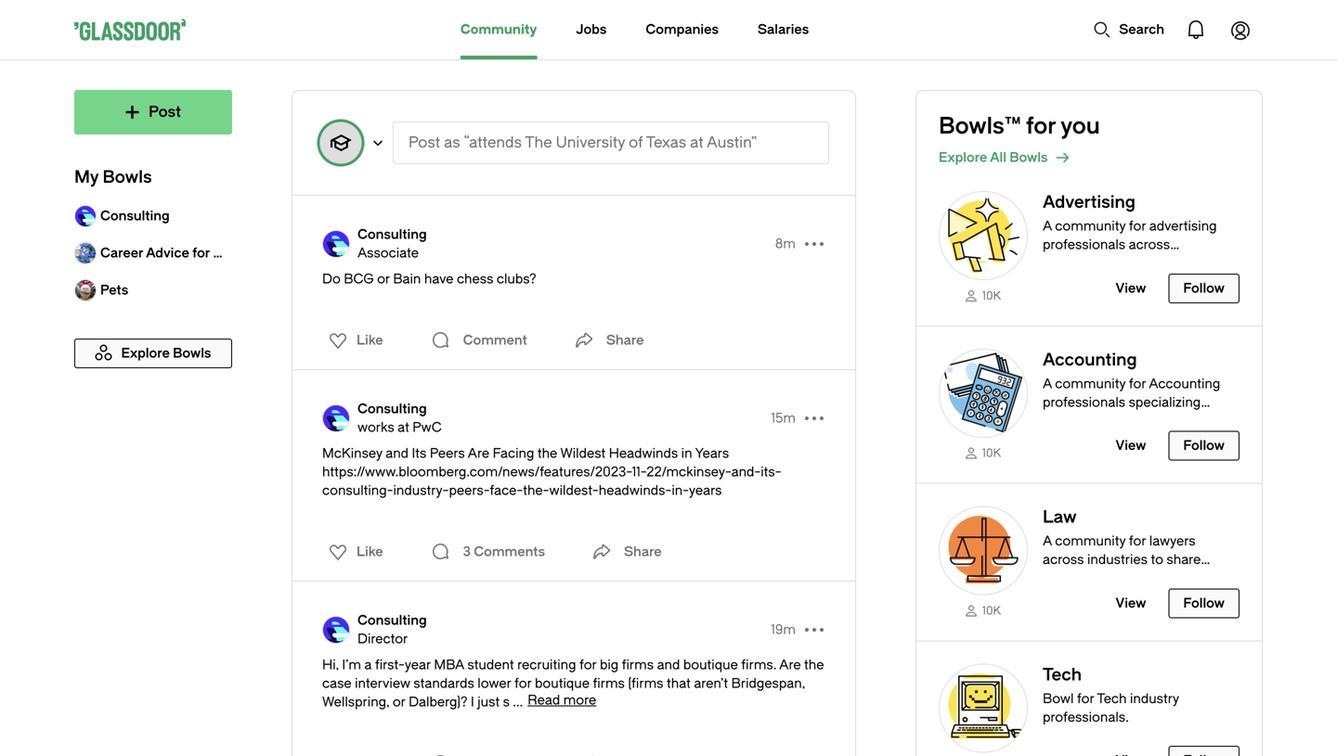 Task type: describe. For each thing, give the bounding box(es) containing it.
standards
[[414, 677, 474, 692]]

19m
[[771, 623, 796, 638]]

for left big
[[579, 658, 597, 673]]

8m link
[[775, 235, 796, 254]]

hi,
[[322, 658, 339, 673]]

mckinsey and its peers are facing the wildest headwinds in years https://www.bloomberg.com/news/features/2023-11-22/mckinsey-and-its- consulting-industry-peers-face-the-wildest-headwinds-in-years
[[322, 446, 782, 499]]

0 vertical spatial bowls
[[1010, 150, 1048, 165]]

recruiting
[[517, 658, 576, 673]]

consulting for consulting associate
[[358, 227, 427, 242]]

post as "attends the university of texas at austin"
[[409, 134, 757, 151]]

1 horizontal spatial boutique
[[683, 658, 738, 673]]

read
[[528, 693, 560, 709]]

wellspring,
[[322, 695, 389, 710]]

in
[[681, 446, 692, 462]]

headwinds
[[609, 446, 678, 462]]

face-
[[490, 483, 523, 499]]

image for bowl image for law
[[939, 507, 1028, 596]]

comment button
[[426, 322, 532, 359]]

works
[[358, 420, 394, 436]]

2 10k from the top
[[983, 447, 1001, 460]]

that
[[667, 677, 691, 692]]

law
[[1043, 508, 1077, 528]]

companies link
[[646, 0, 719, 59]]

pets link
[[74, 272, 232, 309]]

a for advertising
[[1043, 219, 1052, 234]]

consulting director
[[358, 613, 427, 647]]

10k for advertising
[[983, 290, 1001, 303]]

bridgespan,
[[732, 677, 805, 692]]

2 10k link from the top
[[939, 446, 1028, 461]]

explore
[[939, 150, 987, 165]]

i
[[471, 695, 474, 710]]

hi, i'm a first-year mba student recruiting for big firms and boutique firms. are the case interview standards lower for boutique firms (firms that aren't bridgespan, wellspring, or dalberg)? i just s ...
[[322, 658, 824, 710]]

do bcg or bain have chess clubs?
[[322, 272, 536, 287]]

https://www.bloomberg.com/news/features/2023-
[[322, 465, 632, 480]]

tech bowl for tech industry professionals.
[[1043, 666, 1179, 726]]

3 comments button
[[426, 534, 550, 571]]

image for bowl image for accounting
[[939, 349, 1028, 438]]

bowls™
[[939, 113, 1021, 139]]

s
[[503, 695, 510, 710]]

1 horizontal spatial tech
[[1097, 692, 1127, 707]]

a
[[364, 658, 372, 673]]

0 horizontal spatial boutique
[[535, 677, 590, 692]]

across inside law a community for lawyers across industries to share experiences and compare notes
[[1043, 553, 1084, 568]]

at inside button
[[690, 134, 704, 151]]

austin"
[[707, 134, 757, 151]]

salaries link
[[758, 0, 809, 59]]

10k for law
[[983, 605, 1001, 618]]

for inside law a community for lawyers across industries to share experiences and compare notes
[[1129, 534, 1146, 549]]

industries
[[1087, 553, 1148, 568]]

the inside mckinsey and its peers are facing the wildest headwinds in years https://www.bloomberg.com/news/features/2023-11-22/mckinsey-and-its- consulting-industry-peers-face-the-wildest-headwinds-in-years
[[538, 446, 558, 462]]

search
[[1119, 22, 1165, 37]]

years
[[695, 446, 729, 462]]

career advice for students link
[[74, 235, 271, 272]]

interview
[[355, 677, 410, 692]]

consulting-
[[322, 483, 393, 499]]

share for 3 comments
[[624, 545, 662, 560]]

wildest
[[560, 446, 606, 462]]

professionals
[[1043, 237, 1126, 253]]

and inside mckinsey and its peers are facing the wildest headwinds in years https://www.bloomberg.com/news/features/2023-11-22/mckinsey-and-its- consulting-industry-peers-face-the-wildest-headwinds-in-years
[[386, 446, 409, 462]]

aren't
[[694, 677, 728, 692]]

image for post author image for works at
[[322, 405, 350, 433]]

explore all bowls link
[[939, 147, 1262, 169]]

1 vertical spatial firms
[[593, 677, 625, 692]]

post as "attends the university of texas at austin" button
[[393, 122, 829, 164]]

the
[[525, 134, 552, 151]]

just
[[478, 695, 500, 710]]

mckinsey
[[322, 446, 382, 462]]

and inside law a community for lawyers across industries to share experiences and compare notes
[[1122, 571, 1145, 587]]

wildest-
[[549, 483, 599, 499]]

share button
[[569, 322, 644, 359]]

bain
[[393, 272, 421, 287]]

i'm
[[342, 658, 361, 673]]

22/mckinsey-
[[647, 465, 731, 480]]

rections list menu for mckinsey and its peers are facing the wildest headwinds in years https://www.bloomberg.com/news/features/2023-11-22/mckinsey-and-its- consulting-industry-peers-face-the-wildest-headwinds-in-years
[[318, 538, 389, 567]]

clubs?
[[497, 272, 536, 287]]

for right advice on the top
[[192, 246, 210, 261]]

or inside hi, i'm a first-year mba student recruiting for big firms and boutique firms. are the case interview standards lower for boutique firms (firms that aren't bridgespan, wellspring, or dalberg)? i just s ...
[[393, 695, 406, 710]]

companies
[[646, 22, 719, 37]]

facing
[[493, 446, 534, 462]]

peers-
[[449, 483, 490, 499]]

10k link for advertising
[[939, 288, 1028, 303]]

consulting for consulting
[[100, 208, 170, 224]]

and inside hi, i'm a first-year mba student recruiting for big firms and boutique firms. are the case interview standards lower for boutique firms (firms that aren't bridgespan, wellspring, or dalberg)? i just s ...
[[657, 658, 680, 673]]

0 vertical spatial tech
[[1043, 666, 1082, 685]]

"attends
[[464, 134, 522, 151]]

lower
[[478, 677, 511, 692]]

11-
[[632, 465, 647, 480]]

share
[[1167, 553, 1201, 568]]



Task type: vqa. For each thing, say whether or not it's contained in the screenshot.
Farm
no



Task type: locate. For each thing, give the bounding box(es) containing it.
and up that
[[657, 658, 680, 673]]

consulting up 'associate' button
[[358, 227, 427, 242]]

2 rections list menu from the top
[[318, 538, 389, 567]]

1 community from the top
[[1055, 219, 1126, 234]]

mba
[[434, 658, 464, 673]]

post
[[409, 134, 440, 151]]

for inside 'advertising a community for advertising professionals across companies'
[[1129, 219, 1146, 234]]

across up experiences on the right of the page
[[1043, 553, 1084, 568]]

firms up (firms
[[622, 658, 654, 673]]

comment
[[463, 333, 527, 348]]

3 10k from the top
[[983, 605, 1001, 618]]

1 vertical spatial community
[[1055, 534, 1126, 549]]

a up professionals
[[1043, 219, 1052, 234]]

1 horizontal spatial at
[[690, 134, 704, 151]]

consulting link up advice on the top
[[74, 198, 232, 235]]

image for post author image up the mckinsey
[[322, 405, 350, 433]]

2 vertical spatial image for post author image
[[322, 617, 350, 645]]

bowl
[[1043, 692, 1074, 707]]

0 vertical spatial firms
[[622, 658, 654, 673]]

1 vertical spatial like
[[357, 545, 383, 560]]

like for mckinsey and its peers are facing the wildest headwinds in years https://www.bloomberg.com/news/features/2023-11-22/mckinsey-and-its- consulting-industry-peers-face-the-wildest-headwinds-in-years
[[357, 545, 383, 560]]

across
[[1129, 237, 1170, 253], [1043, 553, 1084, 568]]

0 vertical spatial rections list menu
[[318, 326, 389, 356]]

image for post author image for director
[[322, 617, 350, 645]]

1 10k from the top
[[983, 290, 1001, 303]]

rections list menu down bcg
[[318, 326, 389, 356]]

1 vertical spatial share
[[624, 545, 662, 560]]

consulting link up director
[[358, 612, 427, 631]]

image for bowl image
[[939, 191, 1028, 280], [939, 349, 1028, 438], [939, 507, 1028, 596], [939, 664, 1028, 753]]

0 horizontal spatial or
[[377, 272, 390, 287]]

1 vertical spatial 10k
[[983, 447, 1001, 460]]

a for law
[[1043, 534, 1052, 549]]

2 a from the top
[[1043, 534, 1052, 549]]

director button
[[358, 631, 427, 649]]

1 vertical spatial or
[[393, 695, 406, 710]]

bowls right 'all'
[[1010, 150, 1048, 165]]

its
[[412, 446, 427, 462]]

share inside share dropdown button
[[606, 333, 644, 348]]

companies
[[1043, 256, 1112, 271]]

consulting up director button at bottom
[[358, 613, 427, 629]]

case
[[322, 677, 352, 692]]

for up professionals.
[[1077, 692, 1094, 707]]

2 vertical spatial 10k
[[983, 605, 1001, 618]]

0 vertical spatial 10k
[[983, 290, 1001, 303]]

0 horizontal spatial bowls
[[103, 168, 152, 187]]

the up bridgespan,
[[804, 658, 824, 673]]

2 vertical spatial 10k link
[[939, 603, 1028, 619]]

1 vertical spatial the
[[804, 658, 824, 673]]

0 horizontal spatial across
[[1043, 553, 1084, 568]]

career advice for students
[[100, 246, 271, 261]]

consulting for consulting director
[[358, 613, 427, 629]]

across inside 'advertising a community for advertising professionals across companies'
[[1129, 237, 1170, 253]]

tech up professionals.
[[1097, 692, 1127, 707]]

0 vertical spatial 10k link
[[939, 288, 1028, 303]]

advice
[[146, 246, 189, 261]]

tech up bowl at the bottom of page
[[1043, 666, 1082, 685]]

2 vertical spatial and
[[657, 658, 680, 673]]

boutique up read more button
[[535, 677, 590, 692]]

1 a from the top
[[1043, 219, 1052, 234]]

1 image for bowl image from the top
[[939, 191, 1028, 280]]

0 vertical spatial a
[[1043, 219, 1052, 234]]

my
[[74, 168, 99, 187]]

as
[[444, 134, 460, 151]]

1 vertical spatial tech
[[1097, 692, 1127, 707]]

a inside law a community for lawyers across industries to share experiences and compare notes
[[1043, 534, 1052, 549]]

community up professionals
[[1055, 219, 1126, 234]]

0 vertical spatial are
[[468, 446, 490, 462]]

students
[[213, 246, 271, 261]]

share inside share popup button
[[624, 545, 662, 560]]

3
[[463, 545, 471, 560]]

1 vertical spatial 10k link
[[939, 446, 1028, 461]]

1 vertical spatial a
[[1043, 534, 1052, 549]]

community link
[[461, 0, 537, 59]]

consulting associate
[[358, 227, 427, 261]]

across down advertising
[[1129, 237, 1170, 253]]

community inside law a community for lawyers across industries to share experiences and compare notes
[[1055, 534, 1126, 549]]

image for post author image up hi,
[[322, 617, 350, 645]]

advertising a community for advertising professionals across companies
[[1043, 193, 1217, 271]]

associate button
[[358, 244, 427, 263]]

search button
[[1084, 11, 1174, 48]]

are up https://www.bloomberg.com/news/features/2023-
[[468, 446, 490, 462]]

2 like from the top
[[357, 545, 383, 560]]

comments
[[474, 545, 545, 560]]

year
[[405, 658, 431, 673]]

for up industries
[[1129, 534, 1146, 549]]

0 vertical spatial or
[[377, 272, 390, 287]]

1 vertical spatial and
[[1122, 571, 1145, 587]]

like down consulting-
[[357, 545, 383, 560]]

for left advertising
[[1129, 219, 1146, 234]]

1 vertical spatial boutique
[[535, 677, 590, 692]]

rections list menu
[[318, 326, 389, 356], [318, 538, 389, 567]]

for up ...
[[515, 677, 532, 692]]

consulting link for consulting associate
[[358, 226, 427, 244]]

0 horizontal spatial the
[[538, 446, 558, 462]]

...
[[513, 695, 523, 710]]

0 vertical spatial and
[[386, 446, 409, 462]]

years
[[689, 483, 722, 499]]

1 horizontal spatial across
[[1129, 237, 1170, 253]]

at right texas
[[690, 134, 704, 151]]

0 horizontal spatial tech
[[1043, 666, 1082, 685]]

headwinds-
[[599, 483, 672, 499]]

0 horizontal spatial at
[[398, 420, 409, 436]]

1 like from the top
[[357, 333, 383, 348]]

university
[[556, 134, 625, 151]]

director
[[358, 632, 408, 647]]

or
[[377, 272, 390, 287], [393, 695, 406, 710]]

all
[[990, 150, 1007, 165]]

accounting
[[1043, 350, 1137, 370]]

its-
[[761, 465, 782, 480]]

0 vertical spatial share
[[606, 333, 644, 348]]

consulting for consulting works at pwc
[[358, 402, 427, 417]]

image for post author image up do
[[322, 230, 350, 258]]

pwc
[[413, 420, 442, 436]]

3 image for post author image from the top
[[322, 617, 350, 645]]

1 vertical spatial image for post author image
[[322, 405, 350, 433]]

1 vertical spatial are
[[779, 658, 801, 673]]

1 horizontal spatial or
[[393, 695, 406, 710]]

1 image for post author image from the top
[[322, 230, 350, 258]]

at inside "consulting works at pwc"
[[398, 420, 409, 436]]

1 vertical spatial rections list menu
[[318, 538, 389, 567]]

peers
[[430, 446, 465, 462]]

and left its
[[386, 446, 409, 462]]

career
[[100, 246, 143, 261]]

notes
[[1043, 590, 1078, 605]]

like down bcg
[[357, 333, 383, 348]]

compare
[[1148, 571, 1204, 587]]

0 horizontal spatial and
[[386, 446, 409, 462]]

1 horizontal spatial are
[[779, 658, 801, 673]]

15m
[[771, 411, 796, 426]]

share button
[[587, 534, 662, 571]]

rections list menu for do bcg or bain have chess clubs?
[[318, 326, 389, 356]]

15m link
[[771, 410, 796, 428]]

professionals.
[[1043, 710, 1129, 726]]

consulting works at pwc
[[358, 402, 442, 436]]

consulting up works
[[358, 402, 427, 417]]

bowls right my
[[103, 168, 152, 187]]

have
[[424, 272, 454, 287]]

are inside hi, i'm a first-year mba student recruiting for big firms and boutique firms. are the case interview standards lower for boutique firms (firms that aren't bridgespan, wellspring, or dalberg)? i just s ...
[[779, 658, 801, 673]]

1 vertical spatial bowls
[[103, 168, 152, 187]]

community
[[461, 22, 537, 37]]

8m
[[775, 236, 796, 252]]

consulting link for consulting works at pwc
[[358, 400, 442, 419]]

tech
[[1043, 666, 1082, 685], [1097, 692, 1127, 707]]

firms.
[[741, 658, 777, 673]]

the-
[[523, 483, 549, 499]]

experiences
[[1043, 571, 1118, 587]]

toogle identity image
[[319, 121, 363, 165]]

or left bain
[[377, 272, 390, 287]]

community for advertising
[[1055, 219, 1126, 234]]

for left you
[[1026, 113, 1056, 139]]

0 vertical spatial image for post author image
[[322, 230, 350, 258]]

big
[[600, 658, 619, 673]]

more
[[563, 693, 596, 709]]

associate
[[358, 246, 419, 261]]

boutique up aren't
[[683, 658, 738, 673]]

share for comment
[[606, 333, 644, 348]]

3 10k link from the top
[[939, 603, 1028, 619]]

my bowls
[[74, 168, 152, 187]]

read more
[[528, 693, 596, 709]]

consulting up career
[[100, 208, 170, 224]]

1 horizontal spatial the
[[804, 658, 824, 673]]

and
[[386, 446, 409, 462], [1122, 571, 1145, 587], [657, 658, 680, 673]]

chess
[[457, 272, 494, 287]]

in-
[[672, 483, 689, 499]]

advertising
[[1150, 219, 1217, 234]]

1 rections list menu from the top
[[318, 326, 389, 356]]

for inside tech bowl for tech industry professionals.
[[1077, 692, 1094, 707]]

community inside 'advertising a community for advertising professionals across companies'
[[1055, 219, 1126, 234]]

at left pwc
[[398, 420, 409, 436]]

community for law
[[1055, 534, 1126, 549]]

2 image for post author image from the top
[[322, 405, 350, 433]]

the inside hi, i'm a first-year mba student recruiting for big firms and boutique firms. are the case interview standards lower for boutique firms (firms that aren't bridgespan, wellspring, or dalberg)? i just s ...
[[804, 658, 824, 673]]

1 vertical spatial across
[[1043, 553, 1084, 568]]

0 vertical spatial the
[[538, 446, 558, 462]]

10k link for law
[[939, 603, 1028, 619]]

0 vertical spatial boutique
[[683, 658, 738, 673]]

a down law
[[1043, 534, 1052, 549]]

2 community from the top
[[1055, 534, 1126, 549]]

1 horizontal spatial bowls
[[1010, 150, 1048, 165]]

rections list menu down consulting-
[[318, 538, 389, 567]]

pets
[[100, 283, 128, 298]]

and down industries
[[1122, 571, 1145, 587]]

like for do bcg or bain have chess clubs?
[[357, 333, 383, 348]]

1 10k link from the top
[[939, 288, 1028, 303]]

bowls
[[1010, 150, 1048, 165], [103, 168, 152, 187]]

jobs
[[576, 22, 607, 37]]

of
[[629, 134, 643, 151]]

industry
[[1130, 692, 1179, 707]]

you
[[1061, 113, 1100, 139]]

dalberg)?
[[409, 695, 468, 710]]

0 vertical spatial at
[[690, 134, 704, 151]]

bcg
[[344, 272, 374, 287]]

3 image for bowl image from the top
[[939, 507, 1028, 596]]

are inside mckinsey and its peers are facing the wildest headwinds in years https://www.bloomberg.com/news/features/2023-11-22/mckinsey-and-its- consulting-industry-peers-face-the-wildest-headwinds-in-years
[[468, 446, 490, 462]]

to
[[1151, 553, 1164, 568]]

the right facing
[[538, 446, 558, 462]]

image for post author image for associate
[[322, 230, 350, 258]]

or down interview
[[393, 695, 406, 710]]

1 horizontal spatial and
[[657, 658, 680, 673]]

0 horizontal spatial are
[[468, 446, 490, 462]]

are up bridgespan,
[[779, 658, 801, 673]]

image for bowl image for advertising
[[939, 191, 1028, 280]]

community up industries
[[1055, 534, 1126, 549]]

consulting link for consulting director
[[358, 612, 427, 631]]

2 image for bowl image from the top
[[939, 349, 1028, 438]]

0 vertical spatial like
[[357, 333, 383, 348]]

0 vertical spatial across
[[1129, 237, 1170, 253]]

consulting inside "consulting works at pwc"
[[358, 402, 427, 417]]

10k link
[[939, 288, 1028, 303], [939, 446, 1028, 461], [939, 603, 1028, 619]]

4 image for bowl image from the top
[[939, 664, 1028, 753]]

industry-
[[393, 483, 449, 499]]

consulting
[[100, 208, 170, 224], [358, 227, 427, 242], [358, 402, 427, 417], [358, 613, 427, 629]]

2 horizontal spatial and
[[1122, 571, 1145, 587]]

salaries
[[758, 22, 809, 37]]

19m link
[[771, 621, 796, 640]]

consulting link up associate
[[358, 226, 427, 244]]

0 vertical spatial community
[[1055, 219, 1126, 234]]

at
[[690, 134, 704, 151], [398, 420, 409, 436]]

student
[[467, 658, 514, 673]]

advertising
[[1043, 193, 1136, 212]]

firms down big
[[593, 677, 625, 692]]

a inside 'advertising a community for advertising professionals across companies'
[[1043, 219, 1052, 234]]

consulting link up works
[[358, 400, 442, 419]]

do
[[322, 272, 341, 287]]

bowls™ for you
[[939, 113, 1100, 139]]

a
[[1043, 219, 1052, 234], [1043, 534, 1052, 549]]

image for post author image
[[322, 230, 350, 258], [322, 405, 350, 433], [322, 617, 350, 645]]

1 vertical spatial at
[[398, 420, 409, 436]]



